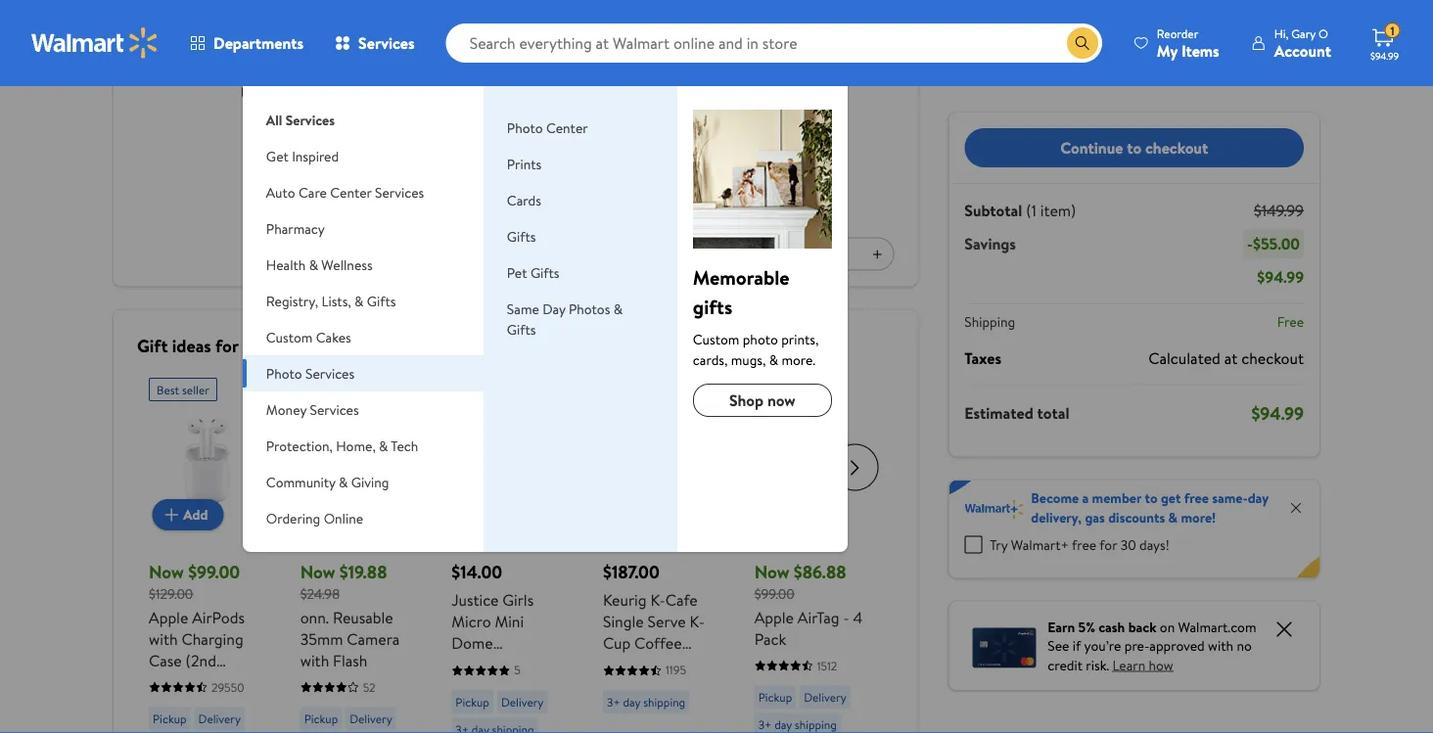 Task type: locate. For each thing, give the bounding box(es) containing it.
free right get
[[1184, 488, 1209, 508]]

1 apple from the left
[[149, 606, 188, 627]]

& left more!
[[1168, 508, 1178, 527]]

5
[[514, 661, 521, 678]]

best inside now $86.88 group
[[762, 381, 785, 397]]

0 vertical spatial center
[[546, 118, 588, 137]]

4 seller from the left
[[788, 381, 815, 397]]

best for $19.88
[[308, 381, 331, 397]]

for left less at the top left of page
[[215, 333, 238, 358]]

delivery down 1512
[[804, 689, 846, 705]]

pickup inside $14.00 group
[[455, 693, 489, 710]]

1 vertical spatial free
[[1072, 535, 1097, 554]]

1 year from the top
[[306, 158, 331, 177]]

my
[[1157, 40, 1178, 61]]

0 horizontal spatial add button
[[152, 499, 224, 530]]

best seller for $86.88
[[762, 381, 815, 397]]

with left the (2nd
[[149, 627, 178, 649]]

now $99.00 group
[[149, 370, 265, 733]]

hi,
[[1274, 25, 1288, 42]]

0 horizontal spatial custom
[[266, 327, 313, 347]]

0 horizontal spatial shipping
[[643, 693, 685, 710]]

2 horizontal spatial with
[[1208, 636, 1233, 655]]

&
[[309, 255, 318, 274], [354, 291, 364, 310], [613, 299, 623, 318], [769, 350, 778, 369], [379, 436, 388, 455], [339, 472, 348, 491], [1168, 508, 1178, 527]]

pink
[[531, 653, 559, 675]]

selected
[[389, 133, 432, 149]]

best seller down more.
[[762, 381, 815, 397]]

0 vertical spatial year
[[306, 158, 331, 177]]

$94.99 right account
[[1370, 49, 1399, 62]]

a
[[448, 133, 453, 149], [1082, 488, 1089, 508]]

cards
[[507, 190, 541, 209]]

& right the photos at the left top of the page
[[613, 299, 623, 318]]

free left 30-
[[266, 30, 293, 49]]

now inside now $86.88 $99.00 apple airtag - 4 pack
[[754, 559, 789, 584]]

1 left the increase quantity sony wh-ch720n-noise canceling wireless bluetooth headphones- black, current quantity 1 image
[[833, 244, 838, 264]]

pickup for $86.88
[[758, 689, 792, 705]]

by
[[441, 85, 455, 104]]

3+ day shipping down maker,
[[607, 693, 685, 710]]

4 best seller from the left
[[762, 381, 815, 397]]

1 add to cart image from the left
[[160, 503, 183, 526]]

0 horizontal spatial free
[[266, 30, 293, 49]]

can
[[353, 133, 371, 149]]

year down 3- in the left of the page
[[306, 189, 331, 208]]

with left flash
[[300, 649, 329, 671]]

$94.99 down calculated at checkout
[[1251, 401, 1304, 425]]

& right health
[[309, 255, 318, 274]]

for right 'save'
[[697, 244, 715, 263]]

best seller inside now $99.00 group
[[157, 381, 209, 397]]

0 vertical spatial free
[[266, 30, 293, 49]]

now $86.88 group
[[754, 370, 871, 733]]

k- right serve
[[690, 610, 705, 632]]

k- right keurig
[[650, 589, 665, 610]]

ordering
[[266, 509, 320, 528]]

and
[[649, 675, 673, 696]]

services up one
[[285, 110, 335, 129]]

services for all services
[[285, 110, 335, 129]]

seller inside now $99.00 group
[[182, 381, 209, 397]]

now up onn.
[[300, 559, 335, 584]]

$99.00 inside now $86.88 $99.00 apple airtag - 4 pack
[[754, 584, 795, 603]]

pickup for $99.00
[[153, 710, 187, 727]]

photo up the prints
[[507, 118, 543, 137]]

2 horizontal spatial add
[[335, 505, 359, 524]]

best seller inside $14.00 group
[[459, 381, 512, 397]]

delivery inside $14.00 group
[[501, 693, 544, 710]]

day left close walmart plus section image
[[1248, 488, 1268, 508]]

shipping down 1195
[[643, 693, 685, 710]]

2 apple from the left
[[754, 606, 794, 627]]

delivery inside now $19.88 'group'
[[350, 710, 392, 727]]

add to cart image inside $14.00 group
[[463, 503, 486, 526]]

2 best from the left
[[308, 381, 331, 397]]

money services button
[[243, 392, 483, 428]]

0 vertical spatial $149.99
[[850, 4, 894, 23]]

0 horizontal spatial 3+ day shipping
[[607, 693, 685, 710]]

close walmart plus section image
[[1288, 500, 1304, 515]]

35mm
[[300, 627, 343, 649]]

cash
[[1098, 617, 1125, 636]]

3+ down pack
[[758, 716, 772, 733]]

add button down community & giving on the bottom of the page
[[303, 499, 375, 530]]

delivery down 5
[[501, 693, 544, 710]]

- inside now $86.88 $99.00 apple airtag - 4 pack
[[843, 606, 849, 627]]

to left get
[[1145, 488, 1158, 508]]

increase quantity sony wh-ch720n-noise canceling wireless bluetooth headphones- black, current quantity 1 image
[[870, 246, 885, 262]]

checkout inside 'button'
[[1145, 137, 1208, 158]]

2 add button from the left
[[303, 499, 375, 530]]

1 horizontal spatial a
[[1082, 488, 1089, 508]]

0 horizontal spatial apple
[[149, 606, 188, 627]]

dome
[[452, 632, 493, 653]]

now up charging
[[149, 559, 184, 584]]

1 vertical spatial free
[[1277, 312, 1304, 331]]

2 plan from the top
[[335, 189, 359, 208]]

$55.00
[[859, 24, 894, 41], [1253, 233, 1300, 255]]

pickup inside now $99.00 group
[[153, 710, 187, 727]]

at right calculated
[[1224, 347, 1238, 369]]

0 vertical spatial at
[[435, 133, 445, 149]]

$149.99
[[850, 4, 894, 23], [1254, 200, 1304, 221]]

0 horizontal spatial $149.99
[[850, 4, 894, 23]]

$187.00
[[603, 559, 660, 584]]

gifts
[[507, 227, 536, 246], [530, 263, 559, 282], [367, 291, 396, 310], [507, 320, 536, 339]]

account
[[1274, 40, 1331, 61]]

0 vertical spatial photo
[[507, 118, 543, 137]]

3-Year plan - $11.00 checkbox
[[265, 159, 283, 177]]

services inside 'dropdown button'
[[305, 364, 355, 383]]

29550
[[211, 678, 244, 695]]

seller for justice
[[485, 381, 512, 397]]

custom up cards,
[[693, 329, 739, 348]]

3+ day shipping inside now $86.88 group
[[758, 716, 837, 733]]

services
[[358, 32, 415, 54], [285, 110, 335, 129], [375, 183, 424, 202], [305, 364, 355, 383], [310, 400, 359, 419]]

home,
[[336, 436, 376, 455]]

1 horizontal spatial $149.99
[[1254, 200, 1304, 221]]

1 vertical spatial at
[[1224, 347, 1238, 369]]

$99.00
[[188, 559, 240, 584], [754, 584, 795, 603]]

0 vertical spatial checkout
[[1145, 137, 1208, 158]]

0 vertical spatial plan
[[335, 158, 359, 177]]

1 horizontal spatial 3+ day shipping
[[758, 716, 837, 733]]

0 horizontal spatial now
[[149, 559, 184, 584]]

checkout right calculated
[[1241, 347, 1304, 369]]

seller down same on the left top of the page
[[485, 381, 512, 397]]

shipping inside now $86.88 group
[[795, 716, 837, 733]]

1 horizontal spatial custom
[[693, 329, 739, 348]]

services down cakes
[[305, 364, 355, 383]]

delivery down 52
[[350, 710, 392, 727]]

0 horizontal spatial 3+
[[607, 693, 620, 710]]

1 plan from the top
[[335, 158, 359, 177]]

plan for $11.00
[[335, 158, 359, 177]]

auto care center services
[[266, 183, 424, 202]]

0 horizontal spatial add to cart image
[[160, 503, 183, 526]]

1 horizontal spatial free
[[1277, 312, 1304, 331]]

a right become
[[1082, 488, 1089, 508]]

services button
[[319, 20, 430, 67]]

pickup down flash
[[304, 710, 338, 727]]

case
[[149, 649, 182, 671]]

& inside dropdown button
[[339, 472, 348, 491]]

0 horizontal spatial with
[[149, 627, 178, 649]]

keurig
[[603, 589, 647, 610]]

$99.00 up airpods
[[188, 559, 240, 584]]

& left "giving"
[[339, 472, 348, 491]]

photo up the money
[[266, 364, 302, 383]]

best
[[157, 381, 179, 397], [308, 381, 331, 397], [459, 381, 482, 397], [762, 381, 785, 397]]

0 vertical spatial shipping
[[643, 693, 685, 710]]

shop now link
[[693, 384, 832, 417]]

services inside dropdown button
[[375, 183, 424, 202]]

0 horizontal spatial add
[[183, 505, 208, 524]]

search icon image
[[1075, 35, 1090, 51]]

1 horizontal spatial free
[[1184, 488, 1209, 508]]

services up protection, home, & tech
[[310, 400, 359, 419]]

1 right the "o"
[[1390, 22, 1395, 39]]

cards link
[[507, 190, 541, 209]]

services down $11.00
[[375, 183, 424, 202]]

0 vertical spatial $94.99
[[1370, 49, 1399, 62]]

& down photo
[[769, 350, 778, 369]]

add button up $129.00
[[152, 499, 224, 530]]

view
[[264, 108, 293, 127]]

estimated
[[965, 402, 1033, 424]]

all
[[266, 110, 282, 129]]

best inside $14.00 group
[[459, 381, 482, 397]]

2 seller from the left
[[333, 381, 361, 397]]

free up calculated at checkout
[[1277, 312, 1304, 331]]

best seller down the ideas
[[157, 381, 209, 397]]

1 horizontal spatial 1
[[1390, 22, 1395, 39]]

1512
[[817, 657, 837, 673]]

3+ day shipping down 1512
[[758, 716, 837, 733]]

delivery down 29550
[[198, 710, 241, 727]]

same
[[507, 299, 539, 318]]

gifts down health & wellness 'dropdown button'
[[367, 291, 396, 310]]

add inside now $99.00 group
[[183, 505, 208, 524]]

& inside become a member to get free same-day delivery, gas discounts & more!
[[1168, 508, 1178, 527]]

add to cart image for $14.00
[[463, 503, 486, 526]]

1 vertical spatial $149.99
[[1254, 200, 1304, 221]]

delivery inside now $99.00 group
[[198, 710, 241, 727]]

1 vertical spatial 1
[[833, 244, 838, 264]]

center
[[546, 118, 588, 137], [330, 183, 372, 202]]

walmart plus image
[[965, 500, 1023, 519]]

4 best from the left
[[762, 381, 785, 397]]

1 vertical spatial year
[[306, 189, 331, 208]]

1 now from the left
[[149, 559, 184, 584]]

0 vertical spatial to
[[1127, 137, 1142, 158]]

banner
[[949, 480, 1320, 578]]

k-
[[650, 589, 665, 610], [690, 610, 705, 632]]

with for if
[[1208, 636, 1233, 655]]

1 vertical spatial checkout
[[1241, 347, 1304, 369]]

allstate
[[459, 85, 505, 104]]

add to cart image for now
[[160, 503, 183, 526]]

1 vertical spatial center
[[330, 183, 372, 202]]

3 now from the left
[[754, 559, 789, 584]]

delivery
[[804, 689, 846, 705], [501, 693, 544, 710], [198, 710, 241, 727], [350, 710, 392, 727]]

$149.99 inside $149.99 you save $55.00
[[850, 4, 894, 23]]

photo services
[[266, 364, 355, 383]]

0 vertical spatial for
[[697, 244, 715, 263]]

delivery for $19.88
[[350, 710, 392, 727]]

apple left airtag
[[754, 606, 794, 627]]

add to cart image inside now $99.00 group
[[160, 503, 183, 526]]

0 horizontal spatial $55.00
[[859, 24, 894, 41]]

best seller inside now $19.88 'group'
[[308, 381, 361, 397]]

apple
[[149, 606, 188, 627], [754, 606, 794, 627]]

photo services button
[[243, 355, 483, 392]]

banner containing become a member to get free same-day delivery, gas discounts & more!
[[949, 480, 1320, 578]]

& left tech
[[379, 436, 388, 455]]

$149.99 for $149.99
[[1254, 200, 1304, 221]]

$99.00 inside now $99.00 $129.00 apple airpods with charging case (2nd generation)
[[188, 559, 240, 584]]

3 best seller from the left
[[459, 381, 512, 397]]

1 vertical spatial a
[[1082, 488, 1089, 508]]

0 vertical spatial a
[[448, 133, 453, 149]]

pickup inside now $19.88 'group'
[[304, 710, 338, 727]]

protection,
[[266, 436, 333, 455]]

1 horizontal spatial checkout
[[1241, 347, 1304, 369]]

best seller down same on the left top of the page
[[459, 381, 512, 397]]

flash
[[333, 649, 368, 671]]

a left the time.)
[[448, 133, 453, 149]]

apple inside now $86.88 $99.00 apple airtag - 4 pack
[[754, 606, 794, 627]]

plan
[[335, 158, 359, 177], [335, 189, 359, 208]]

save for later
[[667, 244, 745, 263]]

2 add to cart image from the left
[[463, 503, 486, 526]]

& right lists, at the left top
[[354, 291, 364, 310]]

photo for photo center
[[507, 118, 543, 137]]

money services
[[266, 400, 359, 419]]

free down gas
[[1072, 535, 1097, 554]]

add to cart image
[[160, 503, 183, 526], [463, 503, 486, 526]]

services up add walmart protection plan by allstate
[[358, 32, 415, 54]]

$149.99 up save
[[850, 4, 894, 23]]

1 best seller from the left
[[157, 381, 209, 397]]

best seller for justice
[[459, 381, 512, 397]]

1 horizontal spatial shipping
[[795, 716, 837, 733]]

1 vertical spatial 3+ day shipping
[[758, 716, 837, 733]]

latte
[[652, 653, 687, 675]]

community & giving
[[266, 472, 389, 491]]

single
[[603, 610, 644, 632]]

1 horizontal spatial now
[[300, 559, 335, 584]]

0 horizontal spatial checkout
[[1145, 137, 1208, 158]]

to right continue
[[1127, 137, 1142, 158]]

serve
[[648, 610, 686, 632]]

0 horizontal spatial for
[[215, 333, 238, 358]]

seller inside now $19.88 'group'
[[333, 381, 361, 397]]

delivery inside now $86.88 group
[[804, 689, 846, 705]]

continue
[[1060, 137, 1123, 158]]

3+ day shipping inside the $187.00 group
[[607, 693, 685, 710]]

no
[[1237, 636, 1252, 655]]

o
[[1318, 25, 1328, 42]]

best seller up money services
[[308, 381, 361, 397]]

ordering online button
[[243, 500, 483, 536]]

seller up money services
[[333, 381, 361, 397]]

pickup inside now $86.88 group
[[758, 689, 792, 705]]

seller down more.
[[788, 381, 815, 397]]

earn
[[1048, 617, 1075, 636]]

0 horizontal spatial a
[[448, 133, 453, 149]]

1 horizontal spatial for
[[697, 244, 715, 263]]

day down pack
[[774, 716, 792, 733]]

1 vertical spatial photo
[[266, 364, 302, 383]]

best seller inside now $86.88 group
[[762, 381, 815, 397]]

3+ inside now $86.88 group
[[758, 716, 772, 733]]

1 horizontal spatial 3+
[[758, 716, 772, 733]]

3 seller from the left
[[485, 381, 512, 397]]

pickup down pack
[[758, 689, 792, 705]]

2 horizontal spatial for
[[1100, 535, 1117, 554]]

0 vertical spatial $55.00
[[859, 24, 894, 41]]

at right selected
[[435, 133, 445, 149]]

1 seller from the left
[[182, 381, 209, 397]]

0 horizontal spatial to
[[1127, 137, 1142, 158]]

now inside now $19.88 $24.98 onn. reusable 35mm camera with flash
[[300, 559, 335, 584]]

0 horizontal spatial photo
[[266, 364, 302, 383]]

a inside become a member to get free same-day delivery, gas discounts & more!
[[1082, 488, 1089, 508]]

photo inside 'dropdown button'
[[266, 364, 302, 383]]

now inside now $99.00 $129.00 apple airpods with charging case (2nd generation)
[[149, 559, 184, 584]]

now $19.88 $24.98 onn. reusable 35mm camera with flash
[[300, 559, 400, 671]]

$99.00 up pack
[[754, 584, 795, 603]]

with inside now $99.00 $129.00 apple airpods with charging case (2nd generation)
[[149, 627, 178, 649]]

add button for $99.00
[[152, 499, 224, 530]]

add inside now $19.88 'group'
[[335, 505, 359, 524]]

photo services image
[[693, 110, 832, 249]]

0 horizontal spatial $99.00
[[188, 559, 240, 584]]

day left and
[[623, 693, 640, 710]]

gas
[[1085, 508, 1105, 527]]

0 vertical spatial 3+
[[607, 693, 620, 710]]

gifts down same on the left top of the page
[[507, 320, 536, 339]]

1 horizontal spatial at
[[1224, 347, 1238, 369]]

ordering online
[[266, 509, 363, 528]]

add walmart protection plan by allstate
[[264, 85, 505, 104]]

photo
[[507, 118, 543, 137], [266, 364, 302, 383]]

day inside now $86.88 group
[[774, 716, 792, 733]]

2 vertical spatial $94.99
[[1251, 401, 1304, 425]]

1 horizontal spatial $99.00
[[754, 584, 795, 603]]

1 vertical spatial for
[[215, 333, 238, 358]]

shipping down 1512
[[795, 716, 837, 733]]

gifts inside dropdown button
[[367, 291, 396, 310]]

seller inside now $86.88 group
[[788, 381, 815, 397]]

add to cart image up $14.00
[[463, 503, 486, 526]]

add
[[264, 85, 289, 104], [183, 505, 208, 524], [335, 505, 359, 524]]

30
[[1120, 535, 1136, 554]]

$149.99 up -$55.00 at the top
[[1254, 200, 1304, 221]]

apple down $129.00
[[149, 606, 188, 627]]

2 horizontal spatial now
[[754, 559, 789, 584]]

add button inside now $19.88 'group'
[[303, 499, 375, 530]]

2 year from the top
[[306, 189, 331, 208]]

lists,
[[322, 291, 351, 310]]

1 vertical spatial to
[[1145, 488, 1158, 508]]

custom cakes button
[[243, 319, 483, 355]]

prints,
[[781, 329, 819, 348]]

for left 30
[[1100, 535, 1117, 554]]

$14.00 group
[[452, 370, 568, 733]]

seller inside $14.00 group
[[485, 381, 512, 397]]

with inside now $19.88 $24.98 onn. reusable 35mm camera with flash
[[300, 649, 329, 671]]

to inside 'button'
[[1127, 137, 1142, 158]]

services for money services
[[310, 400, 359, 419]]

1 horizontal spatial apple
[[754, 606, 794, 627]]

health & wellness
[[266, 255, 373, 274]]

best for $99.00
[[157, 381, 179, 397]]

best seller
[[157, 381, 209, 397], [308, 381, 361, 397], [459, 381, 512, 397], [762, 381, 815, 397]]

0 horizontal spatial center
[[330, 183, 372, 202]]

3+ day shipping
[[607, 693, 685, 710], [758, 716, 837, 733]]

onn.
[[300, 606, 329, 627]]

micro
[[452, 610, 491, 632]]

savings
[[965, 233, 1016, 255]]

1 horizontal spatial add button
[[303, 499, 375, 530]]

now left $86.88
[[754, 559, 789, 584]]

& inside same day photos & gifts
[[613, 299, 623, 318]]

Try Walmart+ free for 30 days! checkbox
[[965, 536, 982, 554]]

plan up auto care center services
[[335, 158, 359, 177]]

add up view
[[264, 85, 289, 104]]

year up care
[[306, 158, 331, 177]]

with inside see if you're pre-approved with no credit risk.
[[1208, 636, 1233, 655]]

1 vertical spatial plan
[[335, 189, 359, 208]]

add to cart image
[[311, 503, 335, 526]]

day
[[542, 299, 565, 318]]

best inside now $99.00 group
[[157, 381, 179, 397]]

add button for $19.88
[[303, 499, 375, 530]]

services for photo services
[[305, 364, 355, 383]]

save
[[667, 244, 694, 263]]

dismiss capital one banner image
[[1273, 617, 1296, 641]]

$94.99 down -$55.00 at the top
[[1257, 266, 1304, 288]]

plan down 3-year plan - $11.00
[[335, 189, 359, 208]]

best inside now $19.88 'group'
[[308, 381, 331, 397]]

& inside 'dropdown button'
[[309, 255, 318, 274]]

1 horizontal spatial with
[[300, 649, 329, 671]]

1 horizontal spatial to
[[1145, 488, 1158, 508]]

0 horizontal spatial 1
[[833, 244, 838, 264]]

1 vertical spatial 3+
[[758, 716, 772, 733]]

1 best from the left
[[157, 381, 179, 397]]

apple inside now $99.00 $129.00 apple airpods with charging case (2nd generation)
[[149, 606, 188, 627]]

2 now from the left
[[300, 559, 335, 584]]

items
[[1181, 40, 1219, 61]]

3 best from the left
[[459, 381, 482, 397]]

pet gifts
[[507, 263, 559, 282]]

4
[[853, 606, 863, 627]]

with left no
[[1208, 636, 1233, 655]]

wellness
[[321, 255, 373, 274]]

1 add button from the left
[[152, 499, 224, 530]]

0 horizontal spatial at
[[435, 133, 445, 149]]

view details (only one option can be selected at a time.)
[[264, 108, 485, 149]]

back
[[1128, 617, 1156, 636]]

pickup down crossbody,
[[455, 693, 489, 710]]

add down community & giving dropdown button
[[335, 505, 359, 524]]

add to cart image up $129.00
[[160, 503, 183, 526]]

custom down registry,
[[266, 327, 313, 347]]

0 vertical spatial free
[[1184, 488, 1209, 508]]

1 horizontal spatial add to cart image
[[463, 503, 486, 526]]

day inside the $187.00 group
[[623, 693, 640, 710]]

0 vertical spatial 3+ day shipping
[[607, 693, 685, 710]]

pickup down generation)
[[153, 710, 187, 727]]

services inside "dropdown button"
[[310, 400, 359, 419]]

1 horizontal spatial $55.00
[[1253, 233, 1300, 255]]

2 best seller from the left
[[308, 381, 361, 397]]

1 horizontal spatial photo
[[507, 118, 543, 137]]

1 vertical spatial shipping
[[795, 716, 837, 733]]

add button inside now $99.00 group
[[152, 499, 224, 530]]

3+ down maker,
[[607, 693, 620, 710]]

become a member to get free same-day delivery, gas discounts & more!
[[1031, 488, 1268, 527]]

pharmacy
[[266, 219, 325, 238]]

add up $129.00
[[183, 505, 208, 524]]

seller down the ideas
[[182, 381, 209, 397]]

become
[[1031, 488, 1079, 508]]

now for now $19.88
[[300, 559, 335, 584]]

checkout right continue
[[1145, 137, 1208, 158]]



Task type: vqa. For each thing, say whether or not it's contained in the screenshot.
Clear to the top
no



Task type: describe. For each thing, give the bounding box(es) containing it.
gifts link
[[507, 227, 536, 246]]

justice
[[452, 589, 499, 610]]

memorable
[[693, 263, 789, 291]]

0 horizontal spatial free
[[1072, 535, 1097, 554]]

$149.99 you save $55.00
[[815, 4, 894, 41]]

maker
[[603, 675, 645, 696]]

gifts right pet
[[530, 263, 559, 282]]

protection, home, & tech
[[266, 436, 418, 455]]

custom inside dropdown button
[[266, 327, 313, 347]]

hi, gary o account
[[1274, 25, 1331, 61]]

mini
[[495, 610, 524, 632]]

airtag
[[798, 606, 839, 627]]

30-
[[296, 30, 317, 49]]

all services link
[[243, 86, 483, 138]]

airpods
[[192, 606, 245, 627]]

$11.00
[[371, 158, 406, 177]]

services inside dropdown button
[[358, 32, 415, 54]]

5%
[[1078, 617, 1095, 636]]

52
[[363, 678, 375, 695]]

learn how link
[[1113, 655, 1173, 674]]

3+ inside the $187.00 group
[[607, 693, 620, 710]]

at inside view details (only one option can be selected at a time.)
[[435, 133, 445, 149]]

departments button
[[174, 20, 319, 67]]

$8.00
[[371, 189, 404, 208]]

photo for photo services
[[266, 364, 302, 383]]

$86.88
[[794, 559, 846, 584]]

cappuccino
[[603, 696, 683, 718]]

reorder my items
[[1157, 25, 1219, 61]]

online
[[324, 509, 363, 528]]

pet
[[507, 263, 527, 282]]

see if you're pre-approved with no credit risk.
[[1048, 636, 1252, 674]]

$149.99 for $149.99 you save $55.00
[[850, 4, 894, 23]]

auto
[[266, 183, 295, 202]]

2-
[[295, 189, 306, 208]]

for inside button
[[697, 244, 715, 263]]

decrease quantity sony wh-ch720n-noise canceling wireless bluetooth headphones- black, current quantity 1 image
[[785, 246, 801, 262]]

if
[[1073, 636, 1081, 655]]

taxes
[[965, 347, 1001, 369]]

& inside dropdown button
[[354, 291, 364, 310]]

save for later button
[[663, 238, 749, 270]]

free for free 30-day returns
[[266, 30, 293, 49]]

cafe
[[665, 589, 698, 610]]

checkout for calculated at checkout
[[1241, 347, 1304, 369]]

to inside become a member to get free same-day delivery, gas discounts & more!
[[1145, 488, 1158, 508]]

pickup for justice
[[455, 693, 489, 710]]

0 horizontal spatial k-
[[650, 589, 665, 610]]

charging
[[182, 627, 243, 649]]

get inspired
[[266, 146, 339, 165]]

days!
[[1139, 535, 1170, 554]]

Search search field
[[446, 23, 1102, 63]]

Walmart Site-Wide search field
[[446, 23, 1102, 63]]

$24.98
[[300, 584, 340, 603]]

member
[[1092, 488, 1141, 508]]

free 30-day returns
[[266, 30, 384, 49]]

approved
[[1149, 636, 1205, 655]]

$55.00 inside $149.99 you save $55.00
[[859, 24, 894, 41]]

& inside dropdown button
[[379, 436, 388, 455]]

with for $99.00
[[149, 627, 178, 649]]

plan
[[412, 85, 438, 104]]

0 vertical spatial 1
[[1390, 22, 1395, 39]]

seller for $86.88
[[788, 381, 815, 397]]

delivery for $86.88
[[804, 689, 846, 705]]

$14.00
[[452, 559, 502, 584]]

now for now $99.00
[[149, 559, 184, 584]]

now for now $86.88
[[754, 559, 789, 584]]

free inside become a member to get free same-day delivery, gas discounts & more!
[[1184, 488, 1209, 508]]

prints
[[507, 154, 541, 173]]

estimated total
[[965, 402, 1069, 424]]

reorder
[[1157, 25, 1198, 42]]

delivery for justice
[[501, 693, 544, 710]]

item)
[[1040, 200, 1076, 221]]

1 vertical spatial $55.00
[[1253, 233, 1300, 255]]

plan for $8.00
[[335, 189, 359, 208]]

3-
[[295, 158, 306, 177]]

now $19.88 group
[[300, 370, 416, 733]]

a inside view details (only one option can be selected at a time.)
[[448, 133, 453, 149]]

ideas
[[172, 333, 211, 358]]

2 vertical spatial for
[[1100, 535, 1117, 554]]

now $86.88 $99.00 apple airtag - 4 pack
[[754, 559, 863, 649]]

gift ideas for less
[[137, 333, 271, 358]]

coffee
[[634, 632, 682, 653]]

seller for $99.00
[[182, 381, 209, 397]]

pack
[[754, 627, 786, 649]]

returns
[[341, 30, 384, 49]]

day inside become a member to get free same-day delivery, gas discounts & more!
[[1248, 488, 1268, 508]]

add for now $99.00
[[183, 505, 208, 524]]

walmart image
[[31, 27, 159, 59]]

shipping inside the $187.00 group
[[643, 693, 685, 710]]

-$55.00
[[1247, 233, 1300, 255]]

year for 2-
[[306, 189, 331, 208]]

best for justice
[[459, 381, 482, 397]]

free for free
[[1277, 312, 1304, 331]]

checkout for continue to checkout
[[1145, 137, 1208, 158]]

year for 3-
[[306, 158, 331, 177]]

custom cakes
[[266, 327, 351, 347]]

apple for $86.88
[[754, 606, 794, 627]]

crossbody,
[[452, 653, 527, 675]]

delivery for $99.00
[[198, 710, 241, 727]]

community & giving button
[[243, 464, 483, 500]]

registry,
[[266, 291, 318, 310]]

$19.88
[[339, 559, 387, 584]]

& inside memorable gifts custom photo prints, cards, mugs, & more.
[[769, 350, 778, 369]]

seller for $19.88
[[333, 381, 361, 397]]

best seller for $99.00
[[157, 381, 209, 397]]

gifts down cards link
[[507, 227, 536, 246]]

center inside auto care center services dropdown button
[[330, 183, 372, 202]]

calculated
[[1148, 347, 1221, 369]]

next slide for horizontalscrollerrecommendations list image
[[831, 444, 878, 491]]

1 horizontal spatial center
[[546, 118, 588, 137]]

pickup for $19.88
[[304, 710, 338, 727]]

apple for $99.00
[[149, 606, 188, 627]]

2-Year plan - $8.00 checkbox
[[265, 190, 283, 208]]

photo center
[[507, 118, 588, 137]]

1 horizontal spatial add
[[264, 85, 289, 104]]

best seller for $19.88
[[308, 381, 361, 397]]

protection, home, & tech button
[[243, 428, 483, 464]]

less
[[243, 333, 271, 358]]

1 horizontal spatial k-
[[690, 610, 705, 632]]

(1
[[1026, 200, 1036, 221]]

add for now $19.88
[[335, 505, 359, 524]]

pre-
[[1124, 636, 1149, 655]]

photos
[[569, 299, 610, 318]]

$14.00 justice girls micro mini dome crossbody, pink tie dye
[[452, 559, 559, 696]]

sony wh-ch720n-noise canceling wireless bluetooth headphones- black, with add-on services, 1 in cart image
[[137, 0, 231, 70]]

generation)
[[149, 671, 230, 692]]

custom inside memorable gifts custom photo prints, cards, mugs, & more.
[[693, 329, 739, 348]]

day left returns on the left top of page
[[317, 30, 337, 49]]

gifts inside same day photos & gifts
[[507, 320, 536, 339]]

walmart+
[[1011, 535, 1069, 554]]

best for $86.88
[[762, 381, 785, 397]]

shop
[[729, 390, 764, 411]]

see
[[1048, 636, 1069, 655]]

$187.00 group
[[603, 370, 719, 733]]

capital one credit card image
[[972, 624, 1036, 668]]

get
[[1161, 488, 1181, 508]]

be
[[374, 133, 386, 149]]

mugs,
[[731, 350, 766, 369]]

1 vertical spatial $94.99
[[1257, 266, 1304, 288]]

gary
[[1291, 25, 1316, 42]]

inspired
[[292, 146, 339, 165]]

same day photos & gifts
[[507, 299, 623, 339]]



